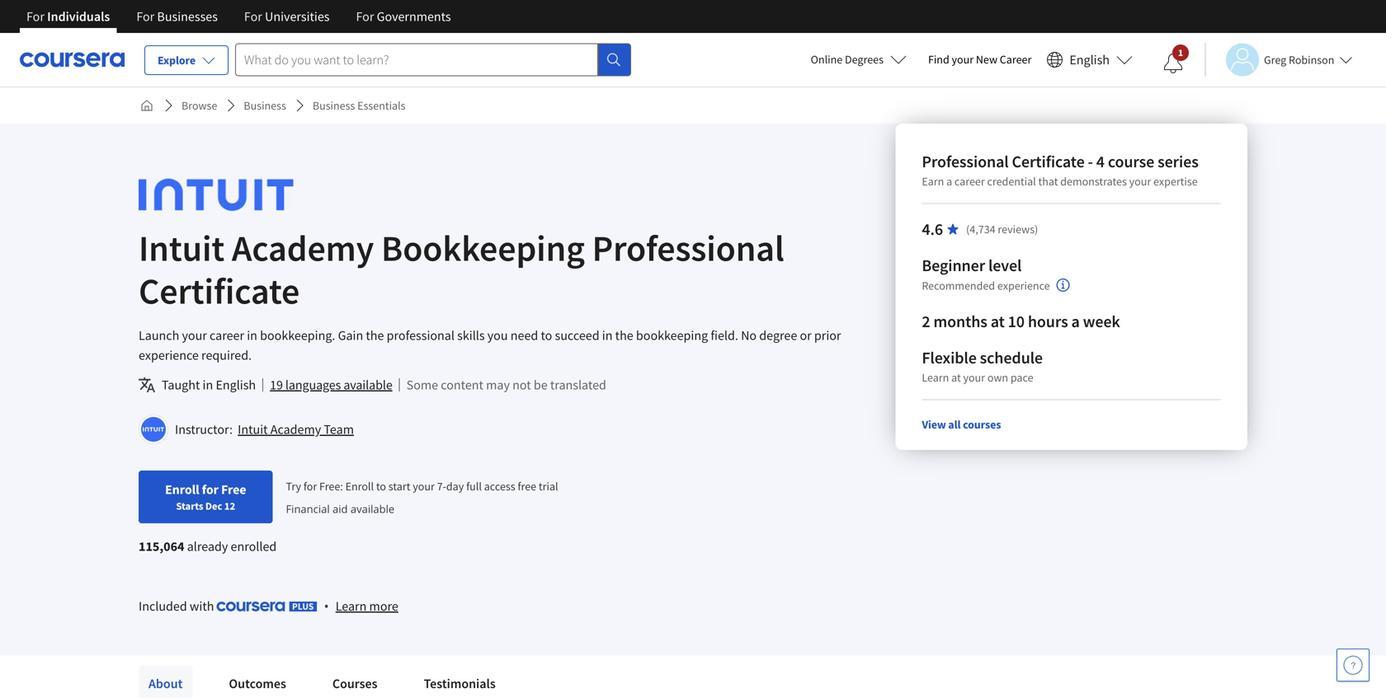 Task type: vqa. For each thing, say whether or not it's contained in the screenshot.
Studies
no



Task type: locate. For each thing, give the bounding box(es) containing it.
4 for from the left
[[356, 8, 374, 25]]

content
[[441, 377, 483, 394]]

english button
[[1040, 33, 1140, 87]]

0 horizontal spatial to
[[376, 479, 386, 494]]

in right succeed
[[602, 328, 613, 344]]

for left businesses
[[136, 8, 154, 25]]

intuit down intuit image
[[139, 225, 225, 271]]

a left week
[[1071, 311, 1080, 332]]

for up dec
[[202, 482, 219, 498]]

banner navigation
[[13, 0, 464, 33]]

0 vertical spatial intuit
[[139, 225, 225, 271]]

for for enroll
[[202, 482, 219, 498]]

need
[[511, 328, 538, 344]]

1 horizontal spatial career
[[955, 174, 985, 189]]

1 vertical spatial certificate
[[139, 268, 300, 314]]

business link
[[237, 91, 293, 120]]

available inside try for free: enroll to start your 7-day full access free trial financial aid available
[[351, 502, 395, 517]]

1 horizontal spatial professional
[[922, 151, 1009, 172]]

free
[[518, 479, 536, 494]]

schedule
[[980, 348, 1043, 368]]

in right taught
[[203, 377, 213, 394]]

for left individuals
[[26, 8, 44, 25]]

aid
[[333, 502, 348, 517]]

1 horizontal spatial learn
[[922, 370, 949, 385]]

intuit academy bookkeeping professional certificate
[[139, 225, 784, 314]]

1 vertical spatial learn
[[336, 599, 367, 615]]

expertise
[[1154, 174, 1198, 189]]

business for business
[[244, 98, 286, 113]]

team
[[324, 422, 354, 438]]

at left "10"
[[991, 311, 1005, 332]]

0 vertical spatial learn
[[922, 370, 949, 385]]

for for try
[[304, 479, 317, 494]]

1 vertical spatial a
[[1071, 311, 1080, 332]]

beginner
[[922, 255, 985, 276]]

3 for from the left
[[244, 8, 262, 25]]

0 vertical spatial a
[[946, 174, 952, 189]]

0 vertical spatial certificate
[[1012, 151, 1085, 172]]

for governments
[[356, 8, 451, 25]]

flexible schedule learn at your own pace
[[922, 348, 1043, 385]]

1 for from the left
[[26, 8, 44, 25]]

115,064
[[139, 539, 184, 555]]

learn right •
[[336, 599, 367, 615]]

certificate inside the 'professional certificate - 4 course series earn a career credential that demonstrates your expertise'
[[1012, 151, 1085, 172]]

about link
[[139, 666, 193, 699]]

1 horizontal spatial in
[[247, 328, 257, 344]]

view all courses
[[922, 418, 1001, 432]]

enroll right free:
[[345, 479, 374, 494]]

universities
[[265, 8, 330, 25]]

learn
[[922, 370, 949, 385], [336, 599, 367, 615]]

the
[[366, 328, 384, 344], [615, 328, 633, 344]]

all
[[948, 418, 961, 432]]

available right aid
[[351, 502, 395, 517]]

career
[[1000, 52, 1032, 67]]

0 vertical spatial english
[[1070, 52, 1110, 68]]

0 horizontal spatial intuit
[[139, 225, 225, 271]]

for universities
[[244, 8, 330, 25]]

0 vertical spatial academy
[[232, 225, 374, 271]]

0 horizontal spatial enroll
[[165, 482, 199, 498]]

for
[[26, 8, 44, 25], [136, 8, 154, 25], [244, 8, 262, 25], [356, 8, 374, 25]]

intuit inside intuit academy bookkeeping professional certificate
[[139, 225, 225, 271]]

launch your career in bookkeeping. gain the professional skills you need to succeed in the bookkeeping field. no degree or prior experience required.
[[139, 328, 841, 364]]

1 horizontal spatial at
[[991, 311, 1005, 332]]

professional certificate - 4 course series earn a career credential that demonstrates your expertise
[[922, 151, 1199, 189]]

prior
[[814, 328, 841, 344]]

at down flexible at the right
[[951, 370, 961, 385]]

browse
[[182, 98, 217, 113]]

2 business from the left
[[313, 98, 355, 113]]

series
[[1158, 151, 1199, 172]]

1 business from the left
[[244, 98, 286, 113]]

your left own
[[963, 370, 985, 385]]

degree
[[759, 328, 797, 344]]

0 vertical spatial available
[[344, 377, 392, 394]]

languages
[[285, 377, 341, 394]]

0 horizontal spatial learn
[[336, 599, 367, 615]]

help center image
[[1343, 656, 1363, 676]]

1 horizontal spatial the
[[615, 328, 633, 344]]

to right need
[[541, 328, 552, 344]]

1 vertical spatial english
[[216, 377, 256, 394]]

1 horizontal spatial for
[[304, 479, 317, 494]]

1 horizontal spatial business
[[313, 98, 355, 113]]

4.6
[[922, 219, 943, 240]]

0 vertical spatial career
[[955, 174, 985, 189]]

(4,734 reviews)
[[966, 222, 1038, 237]]

enroll inside enroll for free starts dec 12
[[165, 482, 199, 498]]

enrolled
[[231, 539, 277, 555]]

enroll inside try for free: enroll to start your 7-day full access free trial financial aid available
[[345, 479, 374, 494]]

0 vertical spatial to
[[541, 328, 552, 344]]

1 horizontal spatial to
[[541, 328, 552, 344]]

english right career
[[1070, 52, 1110, 68]]

2 months at 10 hours a week
[[922, 311, 1120, 332]]

professional inside the 'professional certificate - 4 course series earn a career credential that demonstrates your expertise'
[[922, 151, 1009, 172]]

intuit right the instructor:
[[238, 422, 268, 438]]

not
[[513, 377, 531, 394]]

0 horizontal spatial certificate
[[139, 268, 300, 314]]

course
[[1108, 151, 1155, 172]]

or
[[800, 328, 812, 344]]

available down the gain
[[344, 377, 392, 394]]

your inside the flexible schedule learn at your own pace
[[963, 370, 985, 385]]

the right succeed
[[615, 328, 633, 344]]

a right earn on the right
[[946, 174, 952, 189]]

certificate up required.
[[139, 268, 300, 314]]

academy
[[232, 225, 374, 271], [270, 422, 321, 438]]

1 vertical spatial intuit
[[238, 422, 268, 438]]

home image
[[140, 99, 153, 112]]

for right try
[[304, 479, 317, 494]]

business essentials link
[[306, 91, 412, 120]]

required.
[[201, 347, 252, 364]]

bookkeeping
[[636, 328, 708, 344]]

0 horizontal spatial professional
[[592, 225, 784, 271]]

1 horizontal spatial experience
[[997, 278, 1050, 293]]

explore
[[158, 53, 196, 68]]

career right earn on the right
[[955, 174, 985, 189]]

to inside launch your career in bookkeeping. gain the professional skills you need to succeed in the bookkeeping field. no degree or prior experience required.
[[541, 328, 552, 344]]

1 vertical spatial professional
[[592, 225, 784, 271]]

1 vertical spatial available
[[351, 502, 395, 517]]

in
[[247, 328, 257, 344], [602, 328, 613, 344], [203, 377, 213, 394]]

your left 7-
[[413, 479, 435, 494]]

skills
[[457, 328, 485, 344]]

succeed
[[555, 328, 600, 344]]

None search field
[[235, 43, 631, 76]]

bookkeeping
[[381, 225, 585, 271]]

1 horizontal spatial english
[[1070, 52, 1110, 68]]

0 horizontal spatial business
[[244, 98, 286, 113]]

instructor: intuit academy team
[[175, 422, 354, 438]]

courses
[[963, 418, 1001, 432]]

enroll up starts
[[165, 482, 199, 498]]

0 horizontal spatial career
[[210, 328, 244, 344]]

learn down flexible at the right
[[922, 370, 949, 385]]

0 horizontal spatial the
[[366, 328, 384, 344]]

for inside enroll for free starts dec 12
[[202, 482, 219, 498]]

0 horizontal spatial a
[[946, 174, 952, 189]]

0 horizontal spatial experience
[[139, 347, 199, 364]]

your
[[952, 52, 974, 67], [1129, 174, 1151, 189], [182, 328, 207, 344], [963, 370, 985, 385], [413, 479, 435, 494]]

1 vertical spatial to
[[376, 479, 386, 494]]

business left essentials
[[313, 98, 355, 113]]

career up required.
[[210, 328, 244, 344]]

to
[[541, 328, 552, 344], [376, 479, 386, 494]]

experience down launch
[[139, 347, 199, 364]]

0 horizontal spatial for
[[202, 482, 219, 498]]

with
[[190, 598, 214, 615]]

0 vertical spatial professional
[[922, 151, 1009, 172]]

pace
[[1011, 370, 1034, 385]]

online degrees
[[811, 52, 884, 67]]

1 vertical spatial experience
[[139, 347, 199, 364]]

to left start
[[376, 479, 386, 494]]

experience inside launch your career in bookkeeping. gain the professional skills you need to succeed in the bookkeeping field. no degree or prior experience required.
[[139, 347, 199, 364]]

1 horizontal spatial enroll
[[345, 479, 374, 494]]

1 vertical spatial career
[[210, 328, 244, 344]]

2 the from the left
[[615, 328, 633, 344]]

0 vertical spatial experience
[[997, 278, 1050, 293]]

your inside launch your career in bookkeeping. gain the professional skills you need to succeed in the bookkeeping field. no degree or prior experience required.
[[182, 328, 207, 344]]

financial
[[286, 502, 330, 517]]

0 horizontal spatial at
[[951, 370, 961, 385]]

your down course
[[1129, 174, 1151, 189]]

for left universities
[[244, 8, 262, 25]]

enroll
[[345, 479, 374, 494], [165, 482, 199, 498]]

certificate up that on the right
[[1012, 151, 1085, 172]]

for for individuals
[[26, 8, 44, 25]]

testimonials link
[[414, 666, 506, 699]]

essentials
[[357, 98, 406, 113]]

dec
[[205, 500, 222, 513]]

intuit
[[139, 225, 225, 271], [238, 422, 268, 438]]

in up required.
[[247, 328, 257, 344]]

for left the governments at the left of page
[[356, 8, 374, 25]]

the right the gain
[[366, 328, 384, 344]]

demonstrates
[[1061, 174, 1127, 189]]

1 horizontal spatial certificate
[[1012, 151, 1085, 172]]

career inside launch your career in bookkeeping. gain the professional skills you need to succeed in the bookkeeping field. no degree or prior experience required.
[[210, 328, 244, 344]]

business right browse
[[244, 98, 286, 113]]

months
[[934, 311, 988, 332]]

career
[[955, 174, 985, 189], [210, 328, 244, 344]]

1 vertical spatial academy
[[270, 422, 321, 438]]

information about difficulty level pre-requisites. image
[[1057, 279, 1070, 292]]

english inside 'button'
[[1070, 52, 1110, 68]]

2 for from the left
[[136, 8, 154, 25]]

experience down level
[[997, 278, 1050, 293]]

available
[[344, 377, 392, 394], [351, 502, 395, 517]]

hours
[[1028, 311, 1068, 332]]

explore button
[[144, 45, 229, 75]]

1 vertical spatial at
[[951, 370, 961, 385]]

1 button
[[1150, 44, 1196, 83]]

your right launch
[[182, 328, 207, 344]]

english down required.
[[216, 377, 256, 394]]

for inside try for free: enroll to start your 7-day full access free trial financial aid available
[[304, 479, 317, 494]]



Task type: describe. For each thing, give the bounding box(es) containing it.
may
[[486, 377, 510, 394]]

courses link
[[323, 666, 387, 699]]

-
[[1088, 151, 1093, 172]]

find your new career link
[[920, 50, 1040, 70]]

find your new career
[[928, 52, 1032, 67]]

outcomes link
[[219, 666, 296, 699]]

for businesses
[[136, 8, 218, 25]]

try
[[286, 479, 301, 494]]

1 the from the left
[[366, 328, 384, 344]]

included
[[139, 598, 187, 615]]

robinson
[[1289, 52, 1335, 67]]

view all courses link
[[922, 418, 1001, 432]]

testimonials
[[424, 676, 496, 693]]

governments
[[377, 8, 451, 25]]

field.
[[711, 328, 738, 344]]

day
[[446, 479, 464, 494]]

for for governments
[[356, 8, 374, 25]]

show notifications image
[[1163, 54, 1183, 73]]

trial
[[539, 479, 558, 494]]

taught
[[162, 377, 200, 394]]

free:
[[319, 479, 343, 494]]

free
[[221, 482, 246, 498]]

try for free: enroll to start your 7-day full access free trial financial aid available
[[286, 479, 558, 517]]

your inside the 'professional certificate - 4 course series earn a career credential that demonstrates your expertise'
[[1129, 174, 1151, 189]]

learn inside the flexible schedule learn at your own pace
[[922, 370, 949, 385]]

some
[[407, 377, 438, 394]]

1 horizontal spatial a
[[1071, 311, 1080, 332]]

for for universities
[[244, 8, 262, 25]]

academy inside intuit academy bookkeeping professional certificate
[[232, 225, 374, 271]]

What do you want to learn? text field
[[235, 43, 598, 76]]

learn inside • learn more
[[336, 599, 367, 615]]

115,064 already enrolled
[[139, 539, 277, 555]]

access
[[484, 479, 515, 494]]

greg robinson
[[1264, 52, 1335, 67]]

4
[[1096, 151, 1105, 172]]

intuit image
[[139, 177, 293, 214]]

full
[[466, 479, 482, 494]]

your right find
[[952, 52, 974, 67]]

launch
[[139, 328, 179, 344]]

0 horizontal spatial in
[[203, 377, 213, 394]]

more
[[369, 599, 398, 615]]

1
[[1178, 46, 1183, 59]]

for for businesses
[[136, 8, 154, 25]]

19 languages available button
[[270, 375, 392, 395]]

start
[[388, 479, 410, 494]]

individuals
[[47, 8, 110, 25]]

for individuals
[[26, 8, 110, 25]]

earn
[[922, 174, 944, 189]]

browse link
[[175, 91, 224, 120]]

professional inside intuit academy bookkeeping professional certificate
[[592, 225, 784, 271]]

be
[[534, 377, 548, 394]]

greg robinson button
[[1205, 43, 1353, 76]]

0 vertical spatial at
[[991, 311, 1005, 332]]

translated
[[550, 377, 606, 394]]

new
[[976, 52, 998, 67]]

included with
[[139, 598, 217, 615]]

intuit academy team image
[[141, 418, 166, 442]]

financial aid available button
[[286, 502, 395, 517]]

a inside the 'professional certificate - 4 course series earn a career credential that demonstrates your expertise'
[[946, 174, 952, 189]]

enroll for free starts dec 12
[[165, 482, 246, 513]]

some content may not be translated
[[407, 377, 606, 394]]

(4,734
[[966, 222, 996, 237]]

reviews)
[[998, 222, 1038, 237]]

gain
[[338, 328, 363, 344]]

•
[[324, 598, 329, 615]]

flexible
[[922, 348, 977, 368]]

available inside button
[[344, 377, 392, 394]]

your inside try for free: enroll to start your 7-day full access free trial financial aid available
[[413, 479, 435, 494]]

2 horizontal spatial in
[[602, 328, 613, 344]]

credential
[[987, 174, 1036, 189]]

2
[[922, 311, 930, 332]]

career inside the 'professional certificate - 4 course series earn a career credential that demonstrates your expertise'
[[955, 174, 985, 189]]

instructor:
[[175, 422, 233, 438]]

0 horizontal spatial english
[[216, 377, 256, 394]]

starts
[[176, 500, 203, 513]]

19 languages available
[[270, 377, 392, 394]]

19
[[270, 377, 283, 394]]

recommended
[[922, 278, 995, 293]]

about
[[149, 676, 183, 693]]

7-
[[437, 479, 446, 494]]

1 horizontal spatial intuit
[[238, 422, 268, 438]]

learn more link
[[336, 597, 398, 617]]

greg
[[1264, 52, 1287, 67]]

coursera image
[[20, 46, 125, 73]]

online degrees button
[[798, 41, 920, 78]]

intuit academy team link
[[238, 422, 354, 438]]

at inside the flexible schedule learn at your own pace
[[951, 370, 961, 385]]

degrees
[[845, 52, 884, 67]]

coursera plus image
[[217, 602, 317, 612]]

businesses
[[157, 8, 218, 25]]

online
[[811, 52, 843, 67]]

business for business essentials
[[313, 98, 355, 113]]

business essentials
[[313, 98, 406, 113]]

to inside try for free: enroll to start your 7-day full access free trial financial aid available
[[376, 479, 386, 494]]

12
[[224, 500, 235, 513]]

certificate inside intuit academy bookkeeping professional certificate
[[139, 268, 300, 314]]

taught in english
[[162, 377, 256, 394]]

courses
[[332, 676, 378, 693]]



